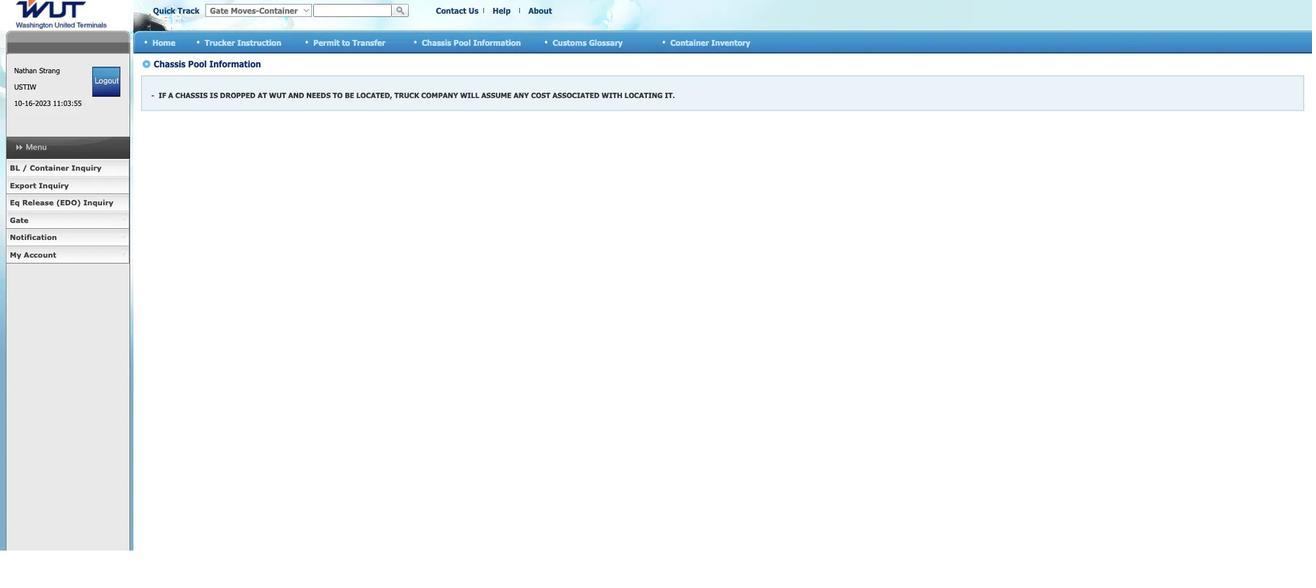 Task type: describe. For each thing, give the bounding box(es) containing it.
chassis
[[422, 37, 451, 47]]

nathan strang
[[14, 66, 60, 75]]

10-16-2023 11:03:55
[[14, 99, 82, 108]]

gate
[[10, 216, 29, 224]]

permit
[[313, 37, 340, 47]]

inventory
[[711, 37, 750, 47]]

my account link
[[6, 246, 130, 264]]

export inquiry link
[[6, 177, 130, 194]]

about
[[529, 6, 552, 15]]

1 vertical spatial container
[[30, 164, 69, 172]]

strang
[[39, 66, 60, 75]]

(edo)
[[56, 198, 81, 207]]

track
[[178, 6, 199, 15]]

instruction
[[237, 37, 281, 47]]

release
[[22, 198, 54, 207]]

information
[[473, 37, 521, 47]]

permit to transfer
[[313, 37, 385, 47]]

about link
[[529, 6, 552, 15]]

eq release (edo) inquiry link
[[6, 194, 130, 212]]

inquiry for container
[[72, 164, 101, 172]]

my
[[10, 250, 21, 259]]

eq release (edo) inquiry
[[10, 198, 113, 207]]

export inquiry
[[10, 181, 69, 190]]

bl / container inquiry
[[10, 164, 101, 172]]

quick track
[[153, 6, 199, 15]]

ustiw
[[14, 82, 36, 91]]

quick
[[153, 6, 175, 15]]

notification link
[[6, 229, 130, 246]]

us
[[469, 6, 478, 15]]

nathan
[[14, 66, 37, 75]]

trucker
[[205, 37, 235, 47]]

notification
[[10, 233, 57, 242]]

account
[[24, 250, 56, 259]]

10-
[[14, 99, 25, 108]]

export
[[10, 181, 36, 190]]

2023
[[35, 99, 51, 108]]

bl / container inquiry link
[[6, 160, 130, 177]]

pool
[[454, 37, 471, 47]]



Task type: locate. For each thing, give the bounding box(es) containing it.
inquiry right (edo)
[[83, 198, 113, 207]]

help link
[[493, 6, 511, 15]]

container inventory
[[670, 37, 750, 47]]

contact us link
[[436, 6, 478, 15]]

1 horizontal spatial container
[[670, 37, 709, 47]]

to
[[342, 37, 350, 47]]

1 vertical spatial inquiry
[[39, 181, 69, 190]]

0 vertical spatial container
[[670, 37, 709, 47]]

home
[[152, 37, 175, 47]]

container up export inquiry
[[30, 164, 69, 172]]

help
[[493, 6, 511, 15]]

customs glossary
[[553, 37, 623, 47]]

chassis pool information
[[422, 37, 521, 47]]

0 horizontal spatial container
[[30, 164, 69, 172]]

16-
[[25, 99, 35, 108]]

transfer
[[352, 37, 385, 47]]

glossary
[[589, 37, 623, 47]]

container
[[670, 37, 709, 47], [30, 164, 69, 172]]

trucker instruction
[[205, 37, 281, 47]]

None text field
[[313, 4, 392, 17]]

eq
[[10, 198, 20, 207]]

customs
[[553, 37, 587, 47]]

2 vertical spatial inquiry
[[83, 198, 113, 207]]

contact us
[[436, 6, 478, 15]]

/
[[22, 164, 27, 172]]

inquiry down bl / container inquiry
[[39, 181, 69, 190]]

inquiry up export inquiry "link"
[[72, 164, 101, 172]]

login image
[[92, 67, 120, 97]]

gate link
[[6, 212, 130, 229]]

my account
[[10, 250, 56, 259]]

inquiry
[[72, 164, 101, 172], [39, 181, 69, 190], [83, 198, 113, 207]]

inquiry inside "link"
[[39, 181, 69, 190]]

container left inventory
[[670, 37, 709, 47]]

11:03:55
[[53, 99, 82, 108]]

contact
[[436, 6, 466, 15]]

bl
[[10, 164, 20, 172]]

0 vertical spatial inquiry
[[72, 164, 101, 172]]

inquiry for (edo)
[[83, 198, 113, 207]]



Task type: vqa. For each thing, say whether or not it's contained in the screenshot.
Gate link at left top
yes



